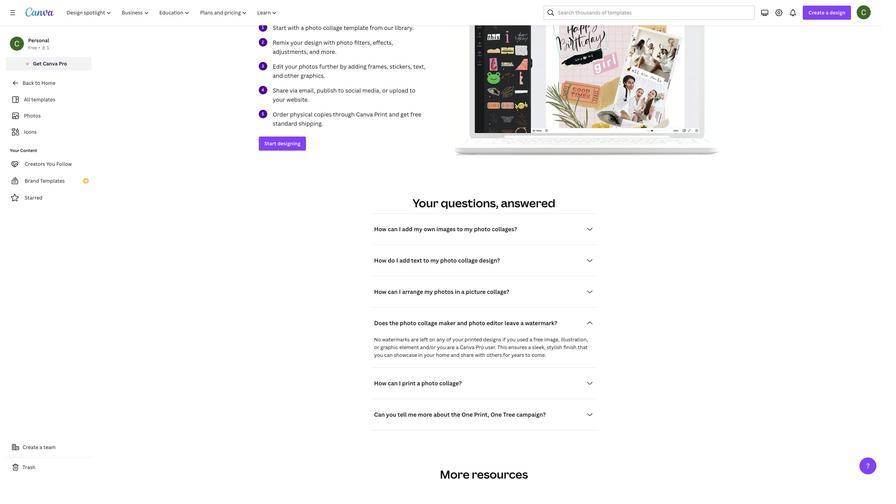 Task type: vqa. For each thing, say whether or not it's contained in the screenshot.
"Home screen, tap"
no



Task type: describe. For each thing, give the bounding box(es) containing it.
designing
[[278, 140, 301, 147]]

can inside no watermarks are left on any of your printed designs if you used a free image, illustration, or graphic element and/or you are a canva pro user. this ensures a sleek, stylish finish that you can showcase in your home and share with others for years to come.
[[385, 352, 393, 359]]

from
[[370, 24, 383, 32]]

creators you follow
[[25, 161, 72, 167]]

how for how can i add my own images to my photo collages?
[[375, 226, 387, 233]]

other
[[285, 72, 300, 80]]

or inside share via email, publish to social media, or upload to your website.
[[383, 87, 388, 95]]

photo right print
[[422, 380, 438, 388]]

start for start with a photo collage template from our library.
[[273, 24, 287, 32]]

remix your design with photo filters, effects, adjustments, and more.
[[273, 39, 393, 56]]

via
[[290, 87, 298, 95]]

and inside does the photo collage maker and photo editor leave a watermark? dropdown button
[[457, 320, 468, 328]]

more.
[[321, 48, 337, 56]]

get
[[33, 60, 42, 67]]

leave
[[505, 320, 520, 328]]

you right if
[[507, 337, 516, 343]]

do
[[388, 257, 395, 265]]

does
[[375, 320, 388, 328]]

stickers,
[[390, 63, 412, 71]]

you
[[46, 161, 55, 167]]

answered
[[501, 196, 556, 211]]

your inside share via email, publish to social media, or upload to your website.
[[273, 96, 285, 104]]

share
[[461, 352, 474, 359]]

on
[[430, 337, 436, 343]]

me
[[408, 411, 417, 419]]

how for how can i arrange my photos in a picture collage?
[[375, 288, 387, 296]]

home
[[41, 80, 56, 86]]

can you tell me more about the one print, one tree campaign? button
[[372, 408, 597, 422]]

i for how can i add my own images to my photo collages?
[[399, 226, 401, 233]]

my right text
[[431, 257, 439, 265]]

starred link
[[6, 191, 92, 205]]

the inside dropdown button
[[390, 320, 399, 328]]

images
[[437, 226, 456, 233]]

campaign?
[[517, 411, 546, 419]]

picture
[[466, 288, 486, 296]]

0 horizontal spatial collage
[[323, 24, 343, 32]]

text
[[412, 257, 422, 265]]

start designing
[[265, 140, 301, 147]]

create a design
[[809, 9, 846, 16]]

photo up remix your design with photo filters, effects, adjustments, and more.
[[306, 24, 322, 32]]

years
[[512, 352, 525, 359]]

how can i add my own images to my photo collages? button
[[372, 223, 597, 237]]

trash link
[[6, 461, 92, 475]]

pro inside button
[[59, 60, 67, 67]]

your content
[[10, 148, 37, 154]]

my inside 'dropdown button'
[[425, 288, 433, 296]]

arrange
[[403, 288, 424, 296]]

and inside remix your design with photo filters, effects, adjustments, and more.
[[310, 48, 320, 56]]

user.
[[486, 344, 497, 351]]

creators
[[25, 161, 45, 167]]

with inside no watermarks are left on any of your printed designs if you used a free image, illustration, or graphic element and/or you are a canva pro user. this ensures a sleek, stylish finish that you can showcase in your home and share with others for years to come.
[[476, 352, 486, 359]]

any
[[437, 337, 446, 343]]

to inside back to home link
[[35, 80, 40, 86]]

order
[[273, 111, 289, 119]]

collage? inside dropdown button
[[440, 380, 462, 388]]

others
[[487, 352, 503, 359]]

to inside how do i add text to my photo collage design? dropdown button
[[424, 257, 430, 265]]

effects,
[[373, 39, 393, 47]]

design?
[[480, 257, 500, 265]]

team
[[44, 444, 56, 451]]

how to design and print your photo collages image
[[453, 0, 721, 156]]

your questions, answered
[[413, 196, 556, 211]]

brand templates
[[25, 178, 65, 184]]

2 one from the left
[[491, 411, 502, 419]]

can for add
[[388, 226, 398, 233]]

our
[[385, 24, 394, 32]]

start designing link
[[259, 137, 306, 151]]

used
[[517, 337, 529, 343]]

physical
[[290, 111, 313, 119]]

get canva pro button
[[6, 57, 92, 70]]

collage inside how do i add text to my photo collage design? dropdown button
[[459, 257, 478, 265]]

add for text
[[400, 257, 410, 265]]

to inside no watermarks are left on any of your printed designs if you used a free image, illustration, or graphic element and/or you are a canva pro user. this ensures a sleek, stylish finish that you can showcase in your home and share with others for years to come.
[[526, 352, 531, 359]]

create for create a design
[[809, 9, 825, 16]]

Search search field
[[558, 6, 751, 19]]

how can i print a photo collage?
[[375, 380, 462, 388]]

if
[[503, 337, 506, 343]]

icons
[[24, 129, 37, 135]]

copies
[[314, 111, 332, 119]]

1 one from the left
[[462, 411, 473, 419]]

how do i add text to my photo collage design?
[[375, 257, 500, 265]]

brand templates link
[[6, 174, 92, 188]]

publish
[[317, 87, 337, 95]]

0 vertical spatial with
[[288, 24, 300, 32]]

all
[[24, 96, 30, 103]]

maker
[[439, 320, 456, 328]]

start for start designing
[[265, 140, 277, 147]]

free •
[[28, 45, 40, 51]]

can you tell me more about the one print, one tree campaign?
[[375, 411, 546, 419]]

showcase
[[394, 352, 417, 359]]

create a design button
[[804, 6, 852, 20]]

watermark?
[[526, 320, 558, 328]]

edit
[[273, 63, 284, 71]]

get canva pro
[[33, 60, 67, 67]]

how can i add my own images to my photo collages?
[[375, 226, 518, 233]]

graphic
[[381, 344, 399, 351]]

back to home
[[23, 80, 56, 86]]

collage? inside 'dropdown button'
[[487, 288, 510, 296]]

your inside remix your design with photo filters, effects, adjustments, and more.
[[291, 39, 303, 47]]

all templates link
[[10, 93, 87, 106]]

can for print
[[388, 380, 398, 388]]

canva inside order physical copies through canva print and get free standard shipping.
[[356, 111, 373, 119]]

share via email, publish to social media, or upload to your website.
[[273, 87, 416, 104]]

free inside no watermarks are left on any of your printed designs if you used a free image, illustration, or graphic element and/or you are a canva pro user. this ensures a sleek, stylish finish that you can showcase in your home and share with others for years to come.
[[534, 337, 544, 343]]

how do i add text to my photo collage design? button
[[372, 254, 597, 268]]

element
[[400, 344, 419, 351]]

collage inside does the photo collage maker and photo editor leave a watermark? dropdown button
[[418, 320, 438, 328]]

photos link
[[10, 109, 87, 123]]

1 vertical spatial are
[[448, 344, 455, 351]]

adjustments,
[[273, 48, 308, 56]]

text,
[[414, 63, 426, 71]]

my left own
[[414, 226, 423, 233]]

by
[[340, 63, 347, 71]]

•
[[39, 45, 40, 51]]

i for how do i add text to my photo collage design?
[[397, 257, 398, 265]]

a inside 'dropdown button'
[[462, 288, 465, 296]]

photos inside 'dropdown button'
[[435, 288, 454, 296]]

get
[[401, 111, 409, 119]]

i for how can i print a photo collage?
[[399, 380, 401, 388]]



Task type: locate. For each thing, give the bounding box(es) containing it.
2 vertical spatial canva
[[460, 344, 475, 351]]

i left own
[[399, 226, 401, 233]]

0 vertical spatial design
[[831, 9, 846, 16]]

are
[[411, 337, 419, 343], [448, 344, 455, 351]]

start left designing
[[265, 140, 277, 147]]

graphics.
[[301, 72, 325, 80]]

your right the of
[[453, 337, 464, 343]]

0 horizontal spatial are
[[411, 337, 419, 343]]

1 vertical spatial in
[[419, 352, 423, 359]]

canva left the 'print'
[[356, 111, 373, 119]]

filters,
[[355, 39, 372, 47]]

1 horizontal spatial collage
[[418, 320, 438, 328]]

your left "content" on the top of page
[[10, 148, 19, 154]]

i left print
[[399, 380, 401, 388]]

photo inside remix your design with photo filters, effects, adjustments, and more.
[[337, 39, 353, 47]]

canva right get
[[43, 60, 58, 67]]

library.
[[395, 24, 414, 32]]

design
[[831, 9, 846, 16], [305, 39, 322, 47]]

can down graphic in the left of the page
[[385, 352, 393, 359]]

None search field
[[544, 6, 756, 20]]

can up the do
[[388, 226, 398, 233]]

and left get
[[389, 111, 399, 119]]

1 horizontal spatial in
[[455, 288, 460, 296]]

your for your content
[[10, 148, 19, 154]]

are down the of
[[448, 344, 455, 351]]

or inside no watermarks are left on any of your printed designs if you used a free image, illustration, or graphic element and/or you are a canva pro user. this ensures a sleek, stylish finish that you can showcase in your home and share with others for years to come.
[[375, 344, 380, 351]]

does the photo collage maker and photo editor leave a watermark? button
[[372, 317, 597, 331]]

print
[[403, 380, 416, 388]]

and inside no watermarks are left on any of your printed designs if you used a free image, illustration, or graphic element and/or you are a canva pro user. this ensures a sleek, stylish finish that you can showcase in your home and share with others for years to come.
[[451, 352, 460, 359]]

pro inside no watermarks are left on any of your printed designs if you used a free image, illustration, or graphic element and/or you are a canva pro user. this ensures a sleek, stylish finish that you can showcase in your home and share with others for years to come.
[[476, 344, 484, 351]]

stylish
[[547, 344, 563, 351]]

0 horizontal spatial with
[[288, 24, 300, 32]]

1 horizontal spatial or
[[383, 87, 388, 95]]

photos right arrange
[[435, 288, 454, 296]]

0 vertical spatial the
[[390, 320, 399, 328]]

your inside edit your photos further by adding frames, stickers, text, and other graphics.
[[285, 63, 298, 71]]

add for my
[[403, 226, 413, 233]]

in down the and/or
[[419, 352, 423, 359]]

upload
[[390, 87, 409, 95]]

2 vertical spatial with
[[476, 352, 486, 359]]

how for how do i add text to my photo collage design?
[[375, 257, 387, 265]]

i right the do
[[397, 257, 398, 265]]

0 horizontal spatial or
[[375, 344, 380, 351]]

your up own
[[413, 196, 439, 211]]

1 vertical spatial design
[[305, 39, 322, 47]]

design for a
[[831, 9, 846, 16]]

create inside "dropdown button"
[[809, 9, 825, 16]]

no
[[375, 337, 381, 343]]

your
[[291, 39, 303, 47], [285, 63, 298, 71], [273, 96, 285, 104], [453, 337, 464, 343], [424, 352, 435, 359]]

my
[[414, 226, 423, 233], [465, 226, 473, 233], [431, 257, 439, 265], [425, 288, 433, 296]]

canva inside button
[[43, 60, 58, 67]]

to right images in the top of the page
[[457, 226, 463, 233]]

the right about in the bottom of the page
[[452, 411, 461, 419]]

sleek,
[[533, 344, 546, 351]]

can inside dropdown button
[[388, 226, 398, 233]]

icons link
[[10, 125, 87, 139]]

how can i arrange my photos in a picture collage? button
[[372, 285, 597, 299]]

0 vertical spatial collage?
[[487, 288, 510, 296]]

add left own
[[403, 226, 413, 233]]

to
[[35, 80, 40, 86], [339, 87, 344, 95], [410, 87, 416, 95], [457, 226, 463, 233], [424, 257, 430, 265], [526, 352, 531, 359]]

the right does
[[390, 320, 399, 328]]

with up remix
[[288, 24, 300, 32]]

tell
[[398, 411, 407, 419]]

and
[[310, 48, 320, 56], [273, 72, 283, 80], [389, 111, 399, 119], [457, 320, 468, 328], [451, 352, 460, 359]]

photo left collages?
[[474, 226, 491, 233]]

free inside order physical copies through canva print and get free standard shipping.
[[411, 111, 422, 119]]

templates
[[31, 96, 55, 103]]

remix
[[273, 39, 289, 47]]

pro down printed
[[476, 344, 484, 351]]

starred
[[25, 195, 43, 201]]

one left the tree
[[491, 411, 502, 419]]

photos
[[24, 112, 41, 119]]

trash
[[23, 465, 35, 471]]

1 vertical spatial collage
[[459, 257, 478, 265]]

to inside how can i add my own images to my photo collages? dropdown button
[[457, 226, 463, 233]]

tree
[[504, 411, 516, 419]]

personal
[[28, 37, 49, 44]]

you inside dropdown button
[[387, 411, 397, 419]]

0 vertical spatial photos
[[299, 63, 318, 71]]

free up sleek,
[[534, 337, 544, 343]]

can left arrange
[[388, 288, 398, 296]]

how inside dropdown button
[[375, 380, 387, 388]]

1 vertical spatial with
[[324, 39, 336, 47]]

my right images in the top of the page
[[465, 226, 473, 233]]

0 vertical spatial free
[[411, 111, 422, 119]]

1
[[47, 45, 49, 51]]

collage up left
[[418, 320, 438, 328]]

one
[[462, 411, 473, 419], [491, 411, 502, 419]]

about
[[434, 411, 450, 419]]

standard
[[273, 120, 297, 128]]

brand
[[25, 178, 39, 184]]

add left text
[[400, 257, 410, 265]]

follow
[[56, 161, 72, 167]]

create for create a team
[[23, 444, 38, 451]]

2 how from the top
[[375, 257, 387, 265]]

you down graphic in the left of the page
[[375, 352, 383, 359]]

and inside edit your photos further by adding frames, stickers, text, and other graphics.
[[273, 72, 283, 80]]

0 vertical spatial your
[[10, 148, 19, 154]]

and right maker at the bottom of page
[[457, 320, 468, 328]]

photo down start with a photo collage template from our library.
[[337, 39, 353, 47]]

photo up watermarks
[[400, 320, 417, 328]]

1 horizontal spatial collage?
[[487, 288, 510, 296]]

with up more.
[[324, 39, 336, 47]]

i inside 'dropdown button'
[[399, 288, 401, 296]]

your for your questions, answered
[[413, 196, 439, 211]]

frames,
[[368, 63, 389, 71]]

further
[[320, 63, 339, 71]]

home
[[436, 352, 450, 359]]

1 vertical spatial pro
[[476, 344, 484, 351]]

2 horizontal spatial collage
[[459, 257, 478, 265]]

to left social
[[339, 87, 344, 95]]

design inside remix your design with photo filters, effects, adjustments, and more.
[[305, 39, 322, 47]]

canva inside no watermarks are left on any of your printed designs if you used a free image, illustration, or graphic element and/or you are a canva pro user. this ensures a sleek, stylish finish that you can showcase in your home and share with others for years to come.
[[460, 344, 475, 351]]

all templates
[[24, 96, 55, 103]]

1 vertical spatial canva
[[356, 111, 373, 119]]

how can i arrange my photos in a picture collage?
[[375, 288, 510, 296]]

that
[[578, 344, 588, 351]]

top level navigation element
[[62, 6, 283, 20]]

how for how can i print a photo collage?
[[375, 380, 387, 388]]

you
[[507, 337, 516, 343], [437, 344, 446, 351], [375, 352, 383, 359], [387, 411, 397, 419]]

and down edit
[[273, 72, 283, 80]]

0 horizontal spatial design
[[305, 39, 322, 47]]

1 vertical spatial add
[[400, 257, 410, 265]]

3 how from the top
[[375, 288, 387, 296]]

0 vertical spatial start
[[273, 24, 287, 32]]

can left print
[[388, 380, 398, 388]]

1 horizontal spatial create
[[809, 9, 825, 16]]

and/or
[[421, 344, 436, 351]]

can inside dropdown button
[[388, 380, 398, 388]]

1 horizontal spatial the
[[452, 411, 461, 419]]

with right 'share'
[[476, 352, 486, 359]]

pro up back to home link
[[59, 60, 67, 67]]

order physical copies through canva print and get free standard shipping.
[[273, 111, 422, 128]]

design left christina overa icon
[[831, 9, 846, 16]]

start up remix
[[273, 24, 287, 32]]

to right "back"
[[35, 80, 40, 86]]

can inside 'dropdown button'
[[388, 288, 398, 296]]

the inside dropdown button
[[452, 411, 461, 419]]

a inside button
[[40, 444, 42, 451]]

0 horizontal spatial in
[[419, 352, 423, 359]]

1 vertical spatial create
[[23, 444, 38, 451]]

you down any
[[437, 344, 446, 351]]

in inside no watermarks are left on any of your printed designs if you used a free image, illustration, or graphic element and/or you are a canva pro user. this ensures a sleek, stylish finish that you can showcase in your home and share with others for years to come.
[[419, 352, 423, 359]]

1 vertical spatial collage?
[[440, 380, 462, 388]]

your down share
[[273, 96, 285, 104]]

and left more.
[[310, 48, 320, 56]]

a inside "dropdown button"
[[827, 9, 829, 16]]

and inside order physical copies through canva print and get free standard shipping.
[[389, 111, 399, 119]]

start with a photo collage template from our library.
[[273, 24, 414, 32]]

0 vertical spatial in
[[455, 288, 460, 296]]

and left 'share'
[[451, 352, 460, 359]]

0 vertical spatial create
[[809, 9, 825, 16]]

own
[[424, 226, 436, 233]]

pro
[[59, 60, 67, 67], [476, 344, 484, 351]]

ensures
[[509, 344, 528, 351]]

print,
[[475, 411, 490, 419]]

1 vertical spatial photos
[[435, 288, 454, 296]]

design up more.
[[305, 39, 322, 47]]

photo up printed
[[469, 320, 486, 328]]

with inside remix your design with photo filters, effects, adjustments, and more.
[[324, 39, 336, 47]]

1 horizontal spatial free
[[534, 337, 544, 343]]

how inside 'dropdown button'
[[375, 288, 387, 296]]

0 horizontal spatial pro
[[59, 60, 67, 67]]

0 horizontal spatial one
[[462, 411, 473, 419]]

one left print,
[[462, 411, 473, 419]]

christina overa image
[[858, 5, 872, 19]]

create inside button
[[23, 444, 38, 451]]

1 vertical spatial or
[[375, 344, 380, 351]]

or right media, on the top of the page
[[383, 87, 388, 95]]

content
[[20, 148, 37, 154]]

2 horizontal spatial canva
[[460, 344, 475, 351]]

free right get
[[411, 111, 422, 119]]

i left arrange
[[399, 288, 401, 296]]

to right text
[[424, 257, 430, 265]]

or down no at the left of page
[[375, 344, 380, 351]]

you left tell
[[387, 411, 397, 419]]

this
[[498, 344, 508, 351]]

1 how from the top
[[375, 226, 387, 233]]

your down the and/or
[[424, 352, 435, 359]]

photo
[[306, 24, 322, 32], [337, 39, 353, 47], [474, 226, 491, 233], [441, 257, 457, 265], [400, 320, 417, 328], [469, 320, 486, 328], [422, 380, 438, 388]]

0 vertical spatial pro
[[59, 60, 67, 67]]

collage? down "home"
[[440, 380, 462, 388]]

my right arrange
[[425, 288, 433, 296]]

questions,
[[441, 196, 499, 211]]

photos up graphics. on the top left of page
[[299, 63, 318, 71]]

0 horizontal spatial your
[[10, 148, 19, 154]]

1 horizontal spatial photos
[[435, 288, 454, 296]]

0 horizontal spatial canva
[[43, 60, 58, 67]]

1 horizontal spatial are
[[448, 344, 455, 351]]

2 vertical spatial collage
[[418, 320, 438, 328]]

4 how from the top
[[375, 380, 387, 388]]

your up the other
[[285, 63, 298, 71]]

to right upload
[[410, 87, 416, 95]]

0 vertical spatial or
[[383, 87, 388, 95]]

watermarks
[[383, 337, 410, 343]]

0 vertical spatial collage
[[323, 24, 343, 32]]

creators you follow link
[[6, 157, 92, 171]]

design inside "dropdown button"
[[831, 9, 846, 16]]

0 vertical spatial canva
[[43, 60, 58, 67]]

of
[[447, 337, 452, 343]]

left
[[420, 337, 428, 343]]

0 vertical spatial are
[[411, 337, 419, 343]]

i for how can i arrange my photos in a picture collage?
[[399, 288, 401, 296]]

1 vertical spatial start
[[265, 140, 277, 147]]

print
[[375, 111, 388, 119]]

are left left
[[411, 337, 419, 343]]

back
[[23, 80, 34, 86]]

collage? right picture
[[487, 288, 510, 296]]

add
[[403, 226, 413, 233], [400, 257, 410, 265]]

collage up remix your design with photo filters, effects, adjustments, and more.
[[323, 24, 343, 32]]

design for your
[[305, 39, 322, 47]]

2 horizontal spatial with
[[476, 352, 486, 359]]

edit your photos further by adding frames, stickers, text, and other graphics.
[[273, 63, 426, 80]]

canva up 'share'
[[460, 344, 475, 351]]

finish
[[564, 344, 577, 351]]

photos inside edit your photos further by adding frames, stickers, text, and other graphics.
[[299, 63, 318, 71]]

0 horizontal spatial collage?
[[440, 380, 462, 388]]

can
[[388, 226, 398, 233], [388, 288, 398, 296], [385, 352, 393, 359], [388, 380, 398, 388]]

1 horizontal spatial with
[[324, 39, 336, 47]]

collage left design?
[[459, 257, 478, 265]]

no watermarks are left on any of your printed designs if you used a free image, illustration, or graphic element and/or you are a canva pro user. this ensures a sleek, stylish finish that you can showcase in your home and share with others for years to come.
[[375, 337, 589, 359]]

does the photo collage maker and photo editor leave a watermark?
[[375, 320, 558, 328]]

1 horizontal spatial pro
[[476, 344, 484, 351]]

adding
[[348, 63, 367, 71]]

1 vertical spatial the
[[452, 411, 461, 419]]

more
[[418, 411, 433, 419]]

editor
[[487, 320, 504, 328]]

to right years
[[526, 352, 531, 359]]

templates
[[40, 178, 65, 184]]

your up adjustments,
[[291, 39, 303, 47]]

can for arrange
[[388, 288, 398, 296]]

i inside dropdown button
[[399, 380, 401, 388]]

collage
[[323, 24, 343, 32], [459, 257, 478, 265], [418, 320, 438, 328]]

1 horizontal spatial canva
[[356, 111, 373, 119]]

create a team button
[[6, 441, 92, 455]]

1 horizontal spatial one
[[491, 411, 502, 419]]

collages?
[[492, 226, 518, 233]]

0 horizontal spatial the
[[390, 320, 399, 328]]

how
[[375, 226, 387, 233], [375, 257, 387, 265], [375, 288, 387, 296], [375, 380, 387, 388]]

illustration,
[[561, 337, 589, 343]]

1 horizontal spatial your
[[413, 196, 439, 211]]

1 horizontal spatial design
[[831, 9, 846, 16]]

1 vertical spatial your
[[413, 196, 439, 211]]

in left picture
[[455, 288, 460, 296]]

in inside 'dropdown button'
[[455, 288, 460, 296]]

0 horizontal spatial photos
[[299, 63, 318, 71]]

0 vertical spatial add
[[403, 226, 413, 233]]

photo down images in the top of the page
[[441, 257, 457, 265]]

website.
[[287, 96, 309, 104]]

printed
[[465, 337, 483, 343]]

or
[[383, 87, 388, 95], [375, 344, 380, 351]]

1 vertical spatial free
[[534, 337, 544, 343]]

0 horizontal spatial free
[[411, 111, 422, 119]]

0 horizontal spatial create
[[23, 444, 38, 451]]



